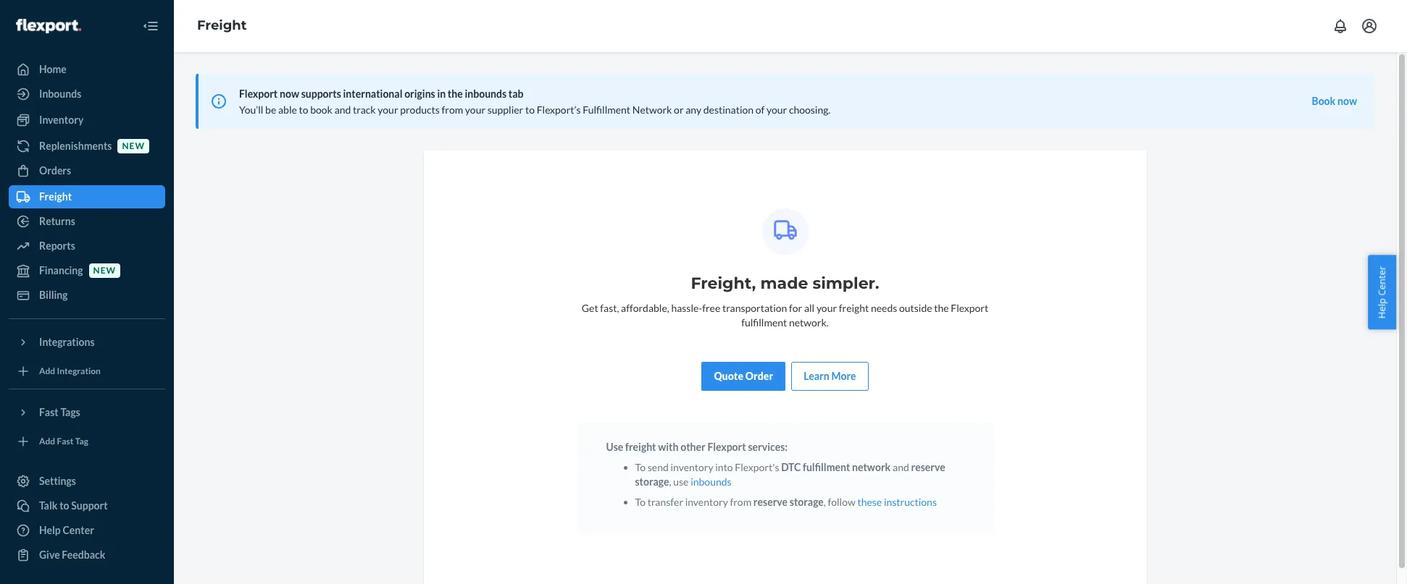 Task type: vqa. For each thing, say whether or not it's contained in the screenshot.
"Be"
yes



Task type: describe. For each thing, give the bounding box(es) containing it.
quote order button
[[702, 362, 786, 391]]

inbounds button
[[691, 475, 732, 490]]

fast tags button
[[9, 401, 165, 425]]

supports
[[301, 88, 341, 100]]

reserve inside reserve storage
[[911, 462, 946, 474]]

quote
[[714, 370, 744, 383]]

inventory link
[[9, 109, 165, 132]]

to transfer inventory from reserve storage , follow these instructions
[[635, 496, 937, 509]]

0 horizontal spatial help
[[39, 525, 61, 537]]

help center inside button
[[1376, 266, 1389, 319]]

hassle-
[[671, 302, 702, 315]]

for
[[789, 302, 802, 315]]

returns link
[[9, 210, 165, 233]]

close navigation image
[[142, 17, 159, 35]]

home
[[39, 63, 67, 75]]

2 horizontal spatial to
[[525, 104, 535, 116]]

origins
[[404, 88, 435, 100]]

inventory for send
[[671, 462, 714, 474]]

your down "international"
[[378, 104, 398, 116]]

network
[[852, 462, 891, 474]]

network.
[[789, 317, 829, 329]]

get
[[582, 302, 598, 315]]

network
[[632, 104, 672, 116]]

replenishments
[[39, 140, 112, 152]]

in
[[437, 88, 446, 100]]

add integration link
[[9, 360, 165, 383]]

use freight with other flexport services:
[[606, 441, 788, 454]]

reports link
[[9, 235, 165, 258]]

freight,
[[691, 274, 756, 293]]

track
[[353, 104, 376, 116]]

fast tags
[[39, 407, 80, 419]]

learn more
[[804, 370, 856, 383]]

fast inside dropdown button
[[39, 407, 59, 419]]

settings link
[[9, 470, 165, 494]]

add for add integration
[[39, 366, 55, 377]]

orders link
[[9, 159, 165, 183]]

1 horizontal spatial ,
[[824, 496, 826, 509]]

flexport logo image
[[16, 19, 81, 33]]

1 horizontal spatial to
[[299, 104, 308, 116]]

outside
[[899, 302, 932, 315]]

affordable,
[[621, 302, 669, 315]]

needs
[[871, 302, 897, 315]]

, use inbounds
[[669, 476, 732, 488]]

flexport now supports international origins in the inbounds tab you'll be able to book and track your products from your supplier to flexport's fulfillment network or any destination of your choosing.
[[239, 88, 831, 116]]

your inside get fast, affordable, hassle-free transportation for all your freight needs outside the flexport fulfillment network.
[[817, 302, 837, 315]]

other
[[681, 441, 706, 454]]

choosing.
[[789, 104, 831, 116]]

be
[[265, 104, 276, 116]]

help center button
[[1369, 255, 1396, 330]]

made
[[760, 274, 808, 293]]

settings
[[39, 475, 76, 488]]

all
[[804, 302, 815, 315]]

dtc
[[781, 462, 801, 474]]

any
[[686, 104, 702, 116]]

1 vertical spatial fast
[[57, 437, 74, 447]]

help center link
[[9, 520, 165, 543]]

able
[[278, 104, 297, 116]]

freight, made simpler.
[[691, 274, 879, 293]]

open account menu image
[[1361, 17, 1378, 35]]

and inside flexport now supports international origins in the inbounds tab you'll be able to book and track your products from your supplier to flexport's fulfillment network or any destination of your choosing.
[[335, 104, 351, 116]]

now for book
[[1338, 95, 1357, 107]]

add integration
[[39, 366, 101, 377]]

billing link
[[9, 284, 165, 307]]

add fast tag link
[[9, 430, 165, 454]]

learn more button
[[804, 370, 856, 384]]

book now
[[1312, 95, 1357, 107]]

fulfillment
[[583, 104, 631, 116]]

now for flexport
[[280, 88, 299, 100]]

freight inside get fast, affordable, hassle-free transportation for all your freight needs outside the flexport fulfillment network.
[[839, 302, 869, 315]]

services:
[[748, 441, 788, 454]]

follow
[[828, 496, 856, 509]]

inbounds link
[[9, 83, 165, 106]]

these instructions button
[[858, 496, 937, 510]]

1 horizontal spatial and
[[893, 462, 909, 474]]

give feedback button
[[9, 544, 165, 567]]

give feedback
[[39, 549, 105, 562]]

flexport's
[[735, 462, 779, 474]]

inventory for transfer
[[685, 496, 728, 509]]

to for to transfer inventory from reserve storage , follow these instructions
[[635, 496, 646, 509]]

international
[[343, 88, 403, 100]]

0 horizontal spatial reserve
[[754, 496, 788, 509]]

talk to support
[[39, 500, 108, 512]]

flexport inside flexport now supports international origins in the inbounds tab you'll be able to book and track your products from your supplier to flexport's fulfillment network or any destination of your choosing.
[[239, 88, 278, 100]]

these
[[858, 496, 882, 509]]

talk to support button
[[9, 495, 165, 518]]

your right of
[[767, 104, 787, 116]]

book
[[310, 104, 333, 116]]



Task type: locate. For each thing, give the bounding box(es) containing it.
0 vertical spatial center
[[1376, 266, 1389, 296]]

0 vertical spatial reserve
[[911, 462, 946, 474]]

0 horizontal spatial help center
[[39, 525, 94, 537]]

add
[[39, 366, 55, 377], [39, 437, 55, 447]]

inbounds
[[39, 88, 81, 100]]

0 horizontal spatial and
[[335, 104, 351, 116]]

1 vertical spatial help center
[[39, 525, 94, 537]]

the inside get fast, affordable, hassle-free transportation for all your freight needs outside the flexport fulfillment network.
[[934, 302, 949, 315]]

use
[[673, 476, 689, 488]]

get fast, affordable, hassle-free transportation for all your freight needs outside the flexport fulfillment network.
[[582, 302, 989, 329]]

the inside flexport now supports international origins in the inbounds tab you'll be able to book and track your products from your supplier to flexport's fulfillment network or any destination of your choosing.
[[448, 88, 463, 100]]

1 horizontal spatial flexport
[[708, 441, 746, 454]]

help inside button
[[1376, 298, 1389, 319]]

fast,
[[600, 302, 619, 315]]

0 vertical spatial flexport
[[239, 88, 278, 100]]

simpler.
[[813, 274, 879, 293]]

0 vertical spatial the
[[448, 88, 463, 100]]

0 vertical spatial fast
[[39, 407, 59, 419]]

2 vertical spatial flexport
[[708, 441, 746, 454]]

0 horizontal spatial inbounds
[[465, 88, 507, 100]]

give
[[39, 549, 60, 562]]

reports
[[39, 240, 75, 252]]

1 vertical spatial ,
[[824, 496, 826, 509]]

of
[[756, 104, 765, 116]]

use
[[606, 441, 623, 454]]

1 horizontal spatial freight link
[[197, 17, 247, 33]]

0 horizontal spatial center
[[63, 525, 94, 537]]

1 vertical spatial from
[[730, 496, 752, 509]]

0 horizontal spatial ,
[[669, 476, 671, 488]]

1 horizontal spatial help center
[[1376, 266, 1389, 319]]

0 vertical spatial storage
[[635, 476, 669, 488]]

tags
[[60, 407, 80, 419]]

you'll
[[239, 104, 263, 116]]

freight down simpler.
[[839, 302, 869, 315]]

1 vertical spatial center
[[63, 525, 94, 537]]

0 horizontal spatial fulfillment
[[741, 317, 787, 329]]

1 vertical spatial storage
[[790, 496, 824, 509]]

new down reports link
[[93, 266, 116, 276]]

0 vertical spatial add
[[39, 366, 55, 377]]

new for financing
[[93, 266, 116, 276]]

new up orders link
[[122, 141, 145, 152]]

0 horizontal spatial freight
[[625, 441, 656, 454]]

0 vertical spatial and
[[335, 104, 351, 116]]

fast left tags
[[39, 407, 59, 419]]

1 horizontal spatial inbounds
[[691, 476, 732, 488]]

0 horizontal spatial new
[[93, 266, 116, 276]]

0 horizontal spatial from
[[442, 104, 463, 116]]

,
[[669, 476, 671, 488], [824, 496, 826, 509]]

or
[[674, 104, 684, 116]]

2 add from the top
[[39, 437, 55, 447]]

0 horizontal spatial the
[[448, 88, 463, 100]]

1 vertical spatial to
[[635, 496, 646, 509]]

1 horizontal spatial the
[[934, 302, 949, 315]]

billing
[[39, 289, 68, 301]]

1 vertical spatial freight
[[39, 191, 72, 203]]

0 vertical spatial ,
[[669, 476, 671, 488]]

0 vertical spatial inbounds
[[465, 88, 507, 100]]

to right supplier
[[525, 104, 535, 116]]

learn more link
[[792, 362, 869, 391]]

the right in at the top
[[448, 88, 463, 100]]

reserve down reserve storage
[[754, 496, 788, 509]]

into
[[715, 462, 733, 474]]

transportation
[[722, 302, 787, 315]]

0 vertical spatial from
[[442, 104, 463, 116]]

1 horizontal spatial reserve
[[911, 462, 946, 474]]

quote order
[[714, 370, 773, 383]]

0 vertical spatial help
[[1376, 298, 1389, 319]]

and right the network
[[893, 462, 909, 474]]

fast left tag
[[57, 437, 74, 447]]

1 vertical spatial help
[[39, 525, 61, 537]]

flexport inside get fast, affordable, hassle-free transportation for all your freight needs outside the flexport fulfillment network.
[[951, 302, 989, 315]]

flexport right outside in the bottom right of the page
[[951, 302, 989, 315]]

fulfillment right dtc
[[803, 462, 850, 474]]

from down in at the top
[[442, 104, 463, 116]]

instructions
[[884, 496, 937, 509]]

to right able
[[299, 104, 308, 116]]

from down the "inbounds" button
[[730, 496, 752, 509]]

add for add fast tag
[[39, 437, 55, 447]]

freight link
[[197, 17, 247, 33], [9, 186, 165, 209]]

your left supplier
[[465, 104, 486, 116]]

to left transfer
[[635, 496, 646, 509]]

integration
[[57, 366, 101, 377]]

to right talk
[[60, 500, 69, 512]]

destination
[[703, 104, 754, 116]]

to
[[635, 462, 646, 474], [635, 496, 646, 509]]

storage down send
[[635, 476, 669, 488]]

from
[[442, 104, 463, 116], [730, 496, 752, 509]]

1 horizontal spatial storage
[[790, 496, 824, 509]]

support
[[71, 500, 108, 512]]

0 vertical spatial to
[[635, 462, 646, 474]]

financing
[[39, 265, 83, 277]]

freight
[[197, 17, 247, 33], [39, 191, 72, 203]]

storage inside reserve storage
[[635, 476, 669, 488]]

flexport up you'll
[[239, 88, 278, 100]]

0 vertical spatial new
[[122, 141, 145, 152]]

feedback
[[62, 549, 105, 562]]

integrations button
[[9, 331, 165, 354]]

1 horizontal spatial freight
[[197, 17, 247, 33]]

with
[[658, 441, 679, 454]]

more
[[832, 370, 856, 383]]

1 horizontal spatial now
[[1338, 95, 1357, 107]]

inventory down the "inbounds" button
[[685, 496, 728, 509]]

send
[[648, 462, 669, 474]]

1 vertical spatial freight
[[625, 441, 656, 454]]

and
[[335, 104, 351, 116], [893, 462, 909, 474]]

center inside button
[[1376, 266, 1389, 296]]

help
[[1376, 298, 1389, 319], [39, 525, 61, 537]]

1 horizontal spatial fulfillment
[[803, 462, 850, 474]]

help center
[[1376, 266, 1389, 319], [39, 525, 94, 537]]

new for replenishments
[[122, 141, 145, 152]]

and right book
[[335, 104, 351, 116]]

transfer
[[648, 496, 683, 509]]

0 vertical spatial inventory
[[671, 462, 714, 474]]

add down 'fast tags'
[[39, 437, 55, 447]]

returns
[[39, 215, 75, 228]]

from inside flexport now supports international origins in the inbounds tab you'll be able to book and track your products from your supplier to flexport's fulfillment network or any destination of your choosing.
[[442, 104, 463, 116]]

1 vertical spatial the
[[934, 302, 949, 315]]

1 vertical spatial new
[[93, 266, 116, 276]]

home link
[[9, 58, 165, 81]]

2 to from the top
[[635, 496, 646, 509]]

1 horizontal spatial center
[[1376, 266, 1389, 296]]

1 horizontal spatial freight
[[839, 302, 869, 315]]

to
[[299, 104, 308, 116], [525, 104, 535, 116], [60, 500, 69, 512]]

storage down reserve storage
[[790, 496, 824, 509]]

flexport
[[239, 88, 278, 100], [951, 302, 989, 315], [708, 441, 746, 454]]

0 vertical spatial help center
[[1376, 266, 1389, 319]]

0 horizontal spatial to
[[60, 500, 69, 512]]

storage
[[635, 476, 669, 488], [790, 496, 824, 509]]

1 vertical spatial inventory
[[685, 496, 728, 509]]

1 vertical spatial freight link
[[9, 186, 165, 209]]

order
[[746, 370, 773, 383]]

book now button
[[1312, 94, 1357, 109]]

your right all
[[817, 302, 837, 315]]

to for to send inventory into flexport's dtc fulfillment network and
[[635, 462, 646, 474]]

now right the book
[[1338, 95, 1357, 107]]

fulfillment inside get fast, affordable, hassle-free transportation for all your freight needs outside the flexport fulfillment network.
[[741, 317, 787, 329]]

1 vertical spatial reserve
[[754, 496, 788, 509]]

1 to from the top
[[635, 462, 646, 474]]

now up able
[[280, 88, 299, 100]]

flexport up into
[[708, 441, 746, 454]]

products
[[400, 104, 440, 116]]

orders
[[39, 165, 71, 177]]

fulfillment down transportation
[[741, 317, 787, 329]]

learn
[[804, 370, 830, 383]]

inbounds down into
[[691, 476, 732, 488]]

0 vertical spatial freight link
[[197, 17, 247, 33]]

flexport's
[[537, 104, 581, 116]]

fulfillment
[[741, 317, 787, 329], [803, 462, 850, 474]]

1 horizontal spatial help
[[1376, 298, 1389, 319]]

talk
[[39, 500, 58, 512]]

freight right use
[[625, 441, 656, 454]]

1 horizontal spatial new
[[122, 141, 145, 152]]

the right outside in the bottom right of the page
[[934, 302, 949, 315]]

tag
[[75, 437, 88, 447]]

to left send
[[635, 462, 646, 474]]

reserve storage
[[635, 462, 946, 488]]

inventory up the , use inbounds
[[671, 462, 714, 474]]

open notifications image
[[1332, 17, 1349, 35]]

freight link right close navigation icon
[[197, 17, 247, 33]]

2 horizontal spatial flexport
[[951, 302, 989, 315]]

0 vertical spatial fulfillment
[[741, 317, 787, 329]]

freight link up returns link
[[9, 186, 165, 209]]

inventory
[[39, 114, 84, 126]]

1 add from the top
[[39, 366, 55, 377]]

, left follow
[[824, 496, 826, 509]]

1 horizontal spatial from
[[730, 496, 752, 509]]

inventory
[[671, 462, 714, 474], [685, 496, 728, 509]]

1 vertical spatial fulfillment
[[803, 462, 850, 474]]

, left use at left bottom
[[669, 476, 671, 488]]

1 vertical spatial flexport
[[951, 302, 989, 315]]

reserve up "instructions"
[[911, 462, 946, 474]]

add fast tag
[[39, 437, 88, 447]]

0 vertical spatial freight
[[197, 17, 247, 33]]

now inside flexport now supports international origins in the inbounds tab you'll be able to book and track your products from your supplier to flexport's fulfillment network or any destination of your choosing.
[[280, 88, 299, 100]]

inbounds up supplier
[[465, 88, 507, 100]]

to inside button
[[60, 500, 69, 512]]

freight
[[839, 302, 869, 315], [625, 441, 656, 454]]

inbounds inside flexport now supports international origins in the inbounds tab you'll be able to book and track your products from your supplier to flexport's fulfillment network or any destination of your choosing.
[[465, 88, 507, 100]]

1 vertical spatial inbounds
[[691, 476, 732, 488]]

0 horizontal spatial freight
[[39, 191, 72, 203]]

the
[[448, 88, 463, 100], [934, 302, 949, 315]]

to send inventory into flexport's dtc fulfillment network and
[[635, 462, 911, 474]]

0 horizontal spatial now
[[280, 88, 299, 100]]

add left integration
[[39, 366, 55, 377]]

0 horizontal spatial freight link
[[9, 186, 165, 209]]

1 vertical spatial add
[[39, 437, 55, 447]]

0 horizontal spatial storage
[[635, 476, 669, 488]]

freight up returns
[[39, 191, 72, 203]]

0 vertical spatial freight
[[839, 302, 869, 315]]

your
[[378, 104, 398, 116], [465, 104, 486, 116], [767, 104, 787, 116], [817, 302, 837, 315]]

0 horizontal spatial flexport
[[239, 88, 278, 100]]

book
[[1312, 95, 1336, 107]]

freight right close navigation icon
[[197, 17, 247, 33]]

now inside button
[[1338, 95, 1357, 107]]

1 vertical spatial and
[[893, 462, 909, 474]]

free
[[702, 302, 721, 315]]



